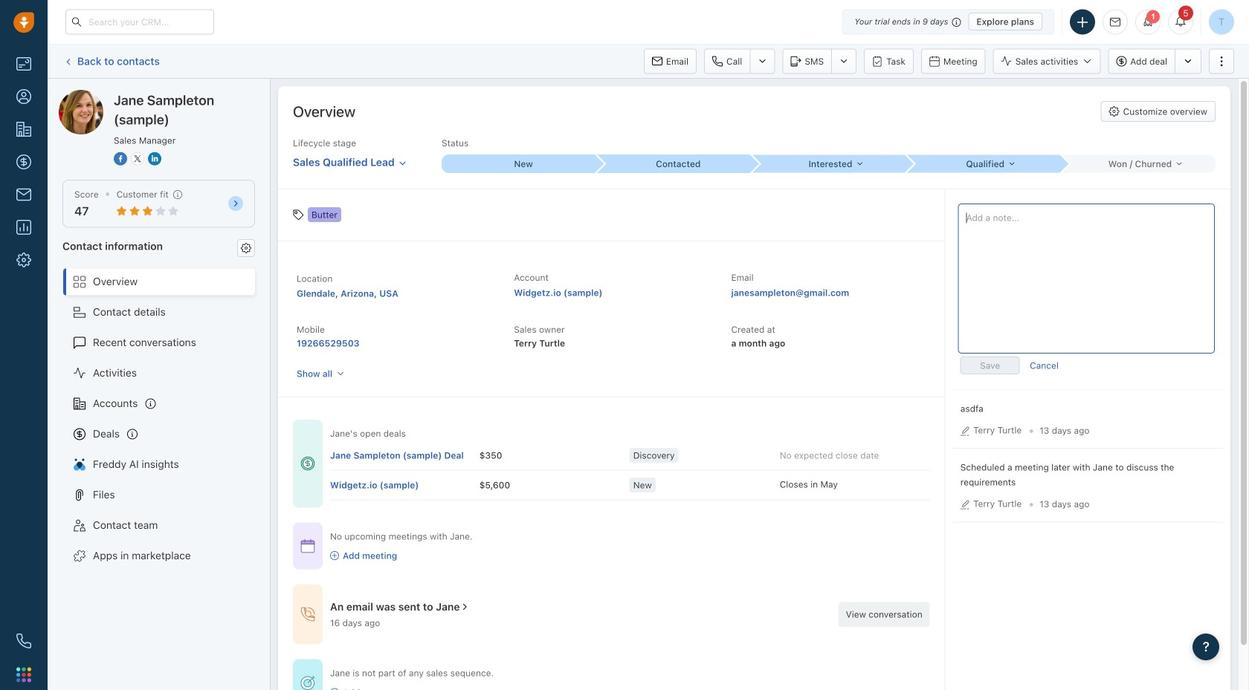 Task type: locate. For each thing, give the bounding box(es) containing it.
row
[[330, 441, 930, 471], [330, 471, 930, 501]]

0 vertical spatial cell
[[330, 441, 479, 470]]

Search your CRM... text field
[[65, 9, 214, 35]]

cell
[[330, 441, 479, 470], [330, 471, 479, 500]]

1 cell from the top
[[330, 441, 479, 470]]

container_wx8msf4aqz5i3rn1 image
[[330, 552, 339, 561], [460, 602, 470, 613], [300, 676, 315, 691], [330, 689, 339, 691]]

2 container_wx8msf4aqz5i3rn1 image from the top
[[300, 539, 315, 554]]

0 vertical spatial container_wx8msf4aqz5i3rn1 image
[[300, 457, 315, 472]]

container_wx8msf4aqz5i3rn1 image
[[300, 457, 315, 472], [300, 539, 315, 554], [300, 608, 315, 623]]

cell for first row from the bottom of the page
[[330, 471, 479, 500]]

row group
[[330, 441, 930, 501]]

1 vertical spatial cell
[[330, 471, 479, 500]]

1 vertical spatial container_wx8msf4aqz5i3rn1 image
[[300, 539, 315, 554]]

2 vertical spatial container_wx8msf4aqz5i3rn1 image
[[300, 608, 315, 623]]

2 cell from the top
[[330, 471, 479, 500]]



Task type: describe. For each thing, give the bounding box(es) containing it.
mng settings image
[[241, 243, 251, 253]]

1 row from the top
[[330, 441, 930, 471]]

1 container_wx8msf4aqz5i3rn1 image from the top
[[300, 457, 315, 472]]

phone image
[[16, 634, 31, 649]]

2 row from the top
[[330, 471, 930, 501]]

cell for 2nd row from the bottom of the page
[[330, 441, 479, 470]]

3 container_wx8msf4aqz5i3rn1 image from the top
[[300, 608, 315, 623]]

send email image
[[1110, 17, 1121, 27]]

phone element
[[9, 627, 39, 657]]

freshworks switcher image
[[16, 668, 31, 683]]



Task type: vqa. For each thing, say whether or not it's contained in the screenshot.
row
yes



